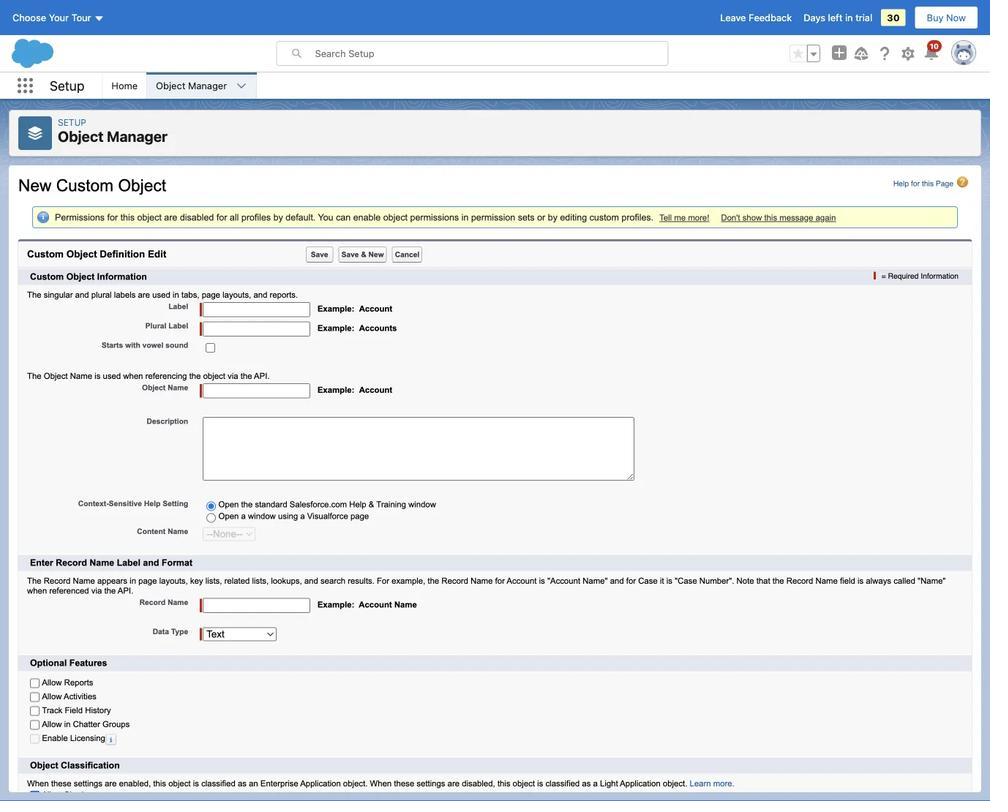 Task type: describe. For each thing, give the bounding box(es) containing it.
trial
[[856, 12, 872, 23]]

now
[[946, 12, 966, 23]]

choose your tour button
[[12, 6, 105, 29]]

leave
[[720, 12, 746, 23]]

buy now
[[927, 12, 966, 23]]

setup for setup
[[50, 78, 84, 93]]

left
[[828, 12, 843, 23]]

days left in trial
[[804, 12, 872, 23]]

0 vertical spatial manager
[[188, 80, 227, 91]]

buy
[[927, 12, 944, 23]]

setup object manager
[[58, 117, 168, 145]]

leave feedback link
[[720, 12, 792, 23]]

30
[[887, 12, 900, 23]]

10
[[930, 42, 939, 50]]



Task type: locate. For each thing, give the bounding box(es) containing it.
group
[[790, 45, 820, 62]]

object manager
[[156, 80, 227, 91]]

1 vertical spatial setup
[[58, 117, 86, 127]]

object manager link
[[147, 72, 236, 99]]

object
[[156, 80, 185, 91], [58, 128, 104, 145]]

choose
[[12, 12, 46, 23]]

setup link
[[58, 117, 86, 127]]

10 button
[[923, 40, 942, 62]]

tour
[[71, 12, 91, 23]]

your
[[49, 12, 69, 23]]

feedback
[[749, 12, 792, 23]]

1 horizontal spatial object
[[156, 80, 185, 91]]

0 horizontal spatial manager
[[107, 128, 168, 145]]

object right home
[[156, 80, 185, 91]]

1 vertical spatial manager
[[107, 128, 168, 145]]

Search Setup text field
[[315, 42, 668, 65]]

0 vertical spatial object
[[156, 80, 185, 91]]

setup for setup object manager
[[58, 117, 86, 127]]

home
[[111, 80, 138, 91]]

0 vertical spatial setup
[[50, 78, 84, 93]]

days
[[804, 12, 825, 23]]

setup inside setup object manager
[[58, 117, 86, 127]]

object down setup link
[[58, 128, 104, 145]]

in
[[845, 12, 853, 23]]

setup
[[50, 78, 84, 93], [58, 117, 86, 127]]

leave feedback
[[720, 12, 792, 23]]

object inside setup object manager
[[58, 128, 104, 145]]

manager inside setup object manager
[[107, 128, 168, 145]]

choose your tour
[[12, 12, 91, 23]]

1 horizontal spatial manager
[[188, 80, 227, 91]]

home link
[[103, 72, 146, 99]]

buy now button
[[914, 6, 978, 29]]

manager
[[188, 80, 227, 91], [107, 128, 168, 145]]

0 horizontal spatial object
[[58, 128, 104, 145]]

1 vertical spatial object
[[58, 128, 104, 145]]



Task type: vqa. For each thing, say whether or not it's contained in the screenshot.
Builder
no



